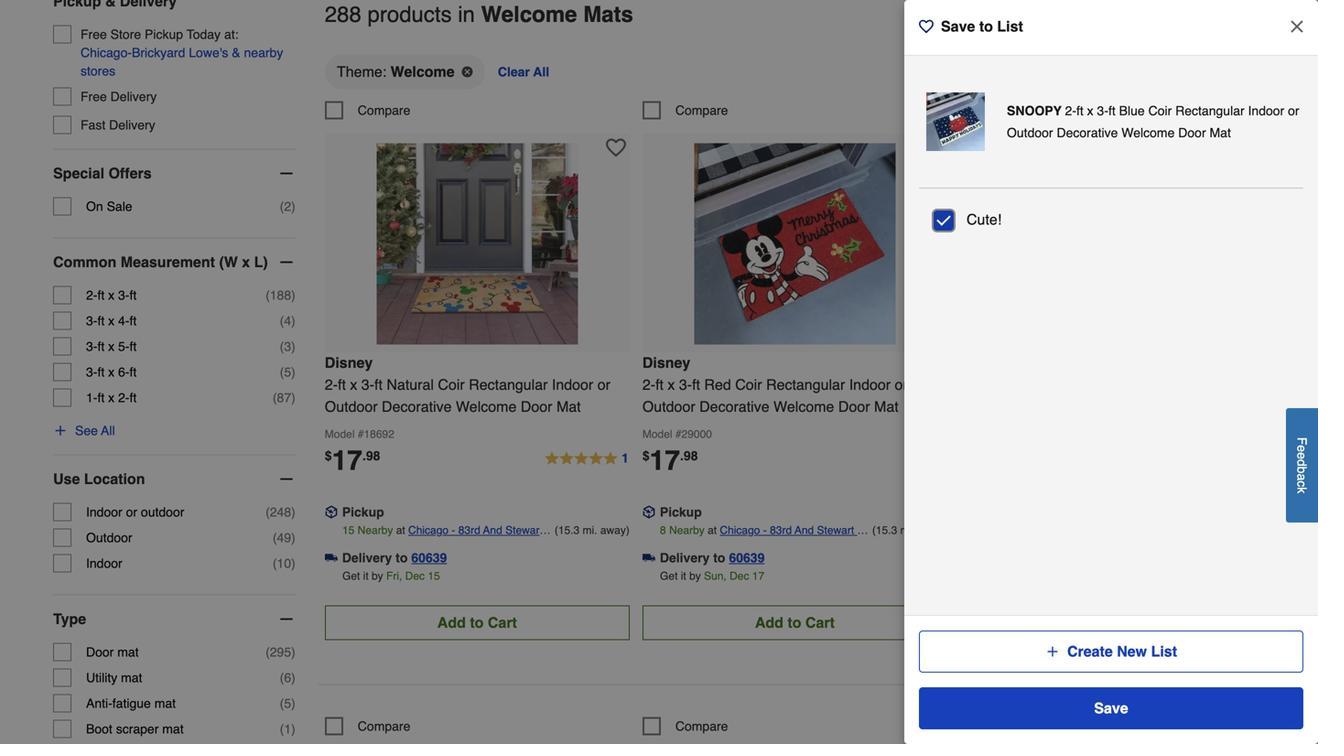Task type: vqa. For each thing, say whether or not it's contained in the screenshot.


Task type: locate. For each thing, give the bounding box(es) containing it.
decorative down snoopy
[[1057, 125, 1118, 140]]

1 horizontal spatial $ 17 .98
[[643, 445, 698, 476]]

chicago-brickyard lowe's & nearby stores button
[[81, 44, 296, 80]]

compare for 5014672867 element
[[993, 103, 1046, 118]]

0 horizontal spatial decorative
[[382, 398, 452, 415]]

lowe's inside the 8 nearby at chicago - 83rd and stewart lowe's
[[720, 542, 754, 555]]

2 .98 from the left
[[680, 448, 698, 463]]

1 at from the left
[[396, 524, 405, 537]]

1 add from the left
[[437, 614, 466, 631]]

lowe's inside chicago-brickyard lowe's & nearby stores
[[189, 45, 228, 60]]

model for 2-ft x 3-ft natural coir rectangular indoor or outdoor decorative welcome door mat
[[325, 428, 355, 441]]

0 horizontal spatial coir
[[438, 376, 465, 393]]

ft up 5- at top
[[129, 314, 137, 328]]

1 vertical spatial ( 5 )
[[280, 696, 296, 711]]

decorative for disney 2-ft x 3-ft red coir rectangular indoor or outdoor decorative welcome door mat
[[700, 398, 770, 415]]

1 horizontal spatial by
[[689, 570, 701, 583]]

delivery up get it by fri, dec 15
[[342, 551, 392, 565]]

by left fri,
[[372, 570, 383, 583]]

1 horizontal spatial list
[[1151, 643, 1177, 660]]

2 horizontal spatial mat
[[1210, 125, 1231, 140]]

2 by from the left
[[689, 570, 701, 583]]

delivery to 60639 for sun,
[[660, 551, 765, 565]]

1 horizontal spatial -
[[763, 524, 767, 537]]

mat for disney 2-ft x 3-ft natural coir rectangular indoor or outdoor decorative welcome door mat
[[557, 398, 581, 415]]

5-
[[118, 339, 130, 354]]

actual price $17.98 element down model # 18692 in the bottom left of the page
[[325, 445, 380, 476]]

by for sun,
[[689, 570, 701, 583]]

2 horizontal spatial decorative
[[1057, 125, 1118, 140]]

87
[[277, 390, 291, 405]]

compare for 5014672877 element
[[675, 103, 728, 118]]

all inside button
[[101, 423, 115, 438]]

e up d
[[1295, 445, 1310, 452]]

nearby inside the 15 nearby at chicago - 83rd and stewart lowe's (15.3 mi. away)
[[358, 524, 393, 537]]

and inside the 8 nearby at chicago - 83rd and stewart lowe's
[[795, 524, 814, 537]]

) for on sale
[[291, 199, 296, 214]]

2 e from the top
[[1295, 452, 1310, 459]]

mat right scraper at the bottom of the page
[[162, 722, 184, 737]]

0 horizontal spatial model
[[325, 428, 355, 441]]

free for free store pickup today at:
[[81, 27, 107, 42]]

ft down 6-
[[129, 390, 137, 405]]

60639 button
[[411, 549, 447, 567], [729, 549, 765, 567]]

17 down model # 18692 in the bottom left of the page
[[332, 445, 362, 476]]

nearby right 8
[[669, 524, 705, 537]]

model for 2-ft x 3-ft red coir rectangular indoor or outdoor decorative welcome door mat
[[643, 428, 672, 441]]

1 horizontal spatial #
[[675, 428, 682, 441]]

0 vertical spatial 15
[[342, 524, 355, 537]]

1 horizontal spatial 15
[[428, 570, 440, 583]]

1 horizontal spatial mi.
[[900, 524, 915, 537]]

0 horizontal spatial nearby
[[358, 524, 393, 537]]

2 $ from the left
[[643, 448, 650, 463]]

5014672877 element
[[643, 101, 728, 119]]

3 add to cart from the left
[[1073, 614, 1153, 631]]

5
[[284, 365, 291, 380], [284, 696, 291, 711]]

add to cart up create new list
[[1073, 614, 1153, 631]]

1 ) from the top
[[291, 199, 296, 214]]

e up the b
[[1295, 452, 1310, 459]]

to up create new list
[[1105, 614, 1119, 631]]

$ 17 .98
[[325, 445, 380, 476], [643, 445, 698, 476]]

1 pickup image from the left
[[325, 506, 338, 519]]

1 horizontal spatial 60639
[[729, 551, 765, 565]]

- for 15
[[452, 524, 455, 537]]

2
[[284, 199, 291, 214]]

2 delivery to 60639 from the left
[[660, 551, 765, 565]]

0 horizontal spatial and
[[483, 524, 502, 537]]

2 add to cart from the left
[[755, 614, 835, 631]]

use location button
[[53, 455, 296, 503]]

0 horizontal spatial dec
[[405, 570, 425, 583]]

ft left 4-
[[97, 314, 105, 328]]

1 83rd from the left
[[458, 524, 480, 537]]

0 horizontal spatial list
[[997, 18, 1023, 35]]

2 it from the left
[[681, 570, 686, 583]]

list inside create new list "button"
[[1151, 643, 1177, 660]]

minus image for use location
[[277, 470, 296, 488]]

0 horizontal spatial disney
[[325, 354, 373, 371]]

$ down model # 29000
[[643, 448, 650, 463]]

at inside the 8 nearby at chicago - 83rd and stewart lowe's
[[708, 524, 717, 537]]

to up 5014672867 element
[[979, 18, 993, 35]]

0 vertical spatial all
[[533, 64, 549, 79]]

x left 6-
[[108, 365, 115, 380]]

2 add from the left
[[755, 614, 784, 631]]

1 cart from the left
[[488, 614, 517, 631]]

1 it from the left
[[363, 570, 369, 583]]

3- left 4-
[[86, 314, 97, 328]]

pickup up brickyard
[[145, 27, 183, 42]]

pickup image for 8 nearby
[[643, 506, 655, 519]]

rectangular inside disney 2-ft x 3-ft red coir rectangular indoor or outdoor decorative welcome door mat
[[766, 376, 845, 393]]

0 horizontal spatial it
[[363, 570, 369, 583]]

chicago inside the 15 nearby at chicago - 83rd and stewart lowe's (15.3 mi. away)
[[408, 524, 449, 537]]

1 button
[[544, 448, 630, 470]]

minus image
[[277, 164, 296, 183], [277, 253, 296, 271], [277, 470, 296, 488]]

2- right the 87
[[325, 376, 338, 393]]

and inside the 15 nearby at chicago - 83rd and stewart lowe's (15.3 mi. away)
[[483, 524, 502, 537]]

1 and from the left
[[483, 524, 502, 537]]

60639 button up get it by sun, dec 17
[[729, 549, 765, 567]]

coir inside disney 2-ft x 3-ft natural coir rectangular indoor or outdoor decorative welcome door mat
[[438, 376, 465, 393]]

1 free from the top
[[81, 27, 107, 42]]

minus image up ( 248 )
[[277, 470, 296, 488]]

chicago - 83rd and stewart lowe's button for fri, dec 15
[[408, 521, 552, 555]]

2 add to cart button from the left
[[643, 605, 947, 640]]

83rd
[[458, 524, 480, 537], [770, 524, 792, 537]]

indoor inside disney 2-ft x 3-ft natural coir rectangular indoor or outdoor decorative welcome door mat
[[552, 376, 593, 393]]

9 ) from the top
[[291, 556, 296, 571]]

1 away) from the left
[[600, 524, 630, 537]]

ft left red
[[692, 376, 700, 393]]

1 horizontal spatial lowe's
[[408, 542, 442, 555]]

welcome
[[481, 2, 577, 27], [391, 63, 455, 80], [1122, 125, 1175, 140], [456, 398, 517, 415], [774, 398, 834, 415]]

to up fri,
[[396, 551, 408, 565]]

minus image inside special offers button
[[277, 164, 296, 183]]

8 ) from the top
[[291, 531, 296, 545]]

1 chicago from the left
[[408, 524, 449, 537]]

chicago up get it by fri, dec 15
[[408, 524, 449, 537]]

to down the 15 nearby at chicago - 83rd and stewart lowe's (15.3 mi. away)
[[470, 614, 484, 631]]

welcome inside 2-ft x 3-ft blue coir rectangular indoor or outdoor decorative welcome door mat
[[1122, 125, 1175, 140]]

chat invite button image
[[1235, 676, 1291, 731]]

2-
[[1065, 103, 1077, 118], [86, 288, 97, 303], [325, 376, 338, 393], [643, 376, 656, 393], [118, 390, 130, 405]]

0 horizontal spatial mat
[[557, 398, 581, 415]]

minus image inside 'common measurement (w x l)' button
[[277, 253, 296, 271]]

get it by sun, dec 17
[[660, 570, 765, 583]]

compare for 5001786405 element
[[993, 719, 1046, 734]]

away)
[[600, 524, 630, 537], [918, 524, 947, 537]]

60639 up get it by sun, dec 17
[[729, 551, 765, 565]]

outdoor up model # 29000
[[643, 398, 695, 415]]

1 horizontal spatial it
[[681, 570, 686, 583]]

coir right 'blue'
[[1149, 103, 1172, 118]]

mats
[[583, 2, 633, 27]]

1 - from the left
[[452, 524, 455, 537]]

1 chicago - 83rd and stewart lowe's button from the left
[[408, 521, 552, 555]]

list box
[[325, 53, 1265, 101]]

stewart
[[505, 524, 543, 537], [817, 524, 854, 537]]

2- up model # 29000
[[643, 376, 656, 393]]

nearby
[[358, 524, 393, 537], [669, 524, 705, 537]]

and
[[483, 524, 502, 537], [795, 524, 814, 537]]

2 # from the left
[[675, 428, 682, 441]]

1 vertical spatial minus image
[[277, 253, 296, 271]]

0 horizontal spatial 60639 button
[[411, 549, 447, 567]]

add to cart button down the 15 nearby at chicago - 83rd and stewart lowe's (15.3 mi. away)
[[325, 605, 630, 640]]

) for anti-fatigue mat
[[291, 696, 296, 711]]

0 horizontal spatial rectangular
[[469, 376, 548, 393]]

1 horizontal spatial 60639 button
[[729, 549, 765, 567]]

compare inside 5014144943 element
[[358, 719, 410, 734]]

add to cart button
[[325, 605, 630, 640], [643, 605, 947, 640], [960, 605, 1265, 640]]

2 - from the left
[[763, 524, 767, 537]]

) for utility mat
[[291, 671, 296, 685]]

0 horizontal spatial 60639
[[411, 551, 447, 565]]

it left "sun,"
[[681, 570, 686, 583]]

save inside button
[[1094, 700, 1128, 717]]

theme:
[[337, 63, 387, 80]]

83rd inside the 15 nearby at chicago - 83rd and stewart lowe's (15.3 mi. away)
[[458, 524, 480, 537]]

3-ft x 4-ft
[[86, 314, 137, 328]]

decorative
[[1057, 125, 1118, 140], [382, 398, 452, 415], [700, 398, 770, 415]]

indoor inside disney 2-ft x 3-ft red coir rectangular indoor or outdoor decorative welcome door mat
[[849, 376, 891, 393]]

utility
[[86, 671, 117, 685]]

1 (15.3 from the left
[[555, 524, 580, 537]]

2 stewart from the left
[[817, 524, 854, 537]]

at up get it by sun, dec 17
[[708, 524, 717, 537]]

2 horizontal spatial cart
[[1123, 614, 1153, 631]]

1 horizontal spatial add
[[755, 614, 784, 631]]

disney up model # 29000
[[643, 354, 691, 371]]

1 $ from the left
[[325, 448, 332, 463]]

2 nearby from the left
[[669, 524, 705, 537]]

1 horizontal spatial 1
[[622, 451, 629, 465]]

1 horizontal spatial save
[[1094, 700, 1128, 717]]

x left red
[[668, 376, 675, 393]]

stewart inside the 8 nearby at chicago - 83rd and stewart lowe's
[[817, 524, 854, 537]]

$
[[325, 448, 332, 463], [643, 448, 650, 463]]

2 model from the left
[[643, 428, 672, 441]]

x inside 2-ft x 3-ft blue coir rectangular indoor or outdoor decorative welcome door mat
[[1087, 103, 1094, 118]]

) down ( 6 ) at the bottom left
[[291, 722, 296, 737]]

minus image inside 'use location' button
[[277, 470, 296, 488]]

x left 4-
[[108, 314, 115, 328]]

disney for disney 2-ft x 3-ft natural coir rectangular indoor or outdoor decorative welcome door mat
[[325, 354, 373, 371]]

lowe's inside the 15 nearby at chicago - 83rd and stewart lowe's (15.3 mi. away)
[[408, 542, 442, 555]]

add to cart button up create new list
[[960, 605, 1265, 640]]

stewart inside the 15 nearby at chicago - 83rd and stewart lowe's (15.3 mi. away)
[[505, 524, 543, 537]]

pickup image up truck filled image
[[643, 506, 655, 519]]

) down ( 3 )
[[291, 365, 296, 380]]

( 4 )
[[280, 314, 296, 328]]

0 horizontal spatial all
[[101, 423, 115, 438]]

x for 3-ft x 5-ft
[[108, 339, 115, 354]]

rectangular for disney 2-ft x 3-ft natural coir rectangular indoor or outdoor decorative welcome door mat
[[469, 376, 548, 393]]

1 nearby from the left
[[358, 524, 393, 537]]

2 horizontal spatial add to cart
[[1073, 614, 1153, 631]]

pickup for 8 nearby
[[660, 505, 702, 519]]

1 by from the left
[[372, 570, 383, 583]]

close circle filled image
[[462, 66, 473, 77]]

2 vertical spatial minus image
[[277, 470, 296, 488]]

1 horizontal spatial model
[[643, 428, 672, 441]]

to
[[979, 18, 993, 35], [396, 551, 408, 565], [713, 551, 725, 565], [470, 614, 484, 631], [788, 614, 801, 631], [1105, 614, 1119, 631]]

compare inside 5014144935 element
[[675, 719, 728, 734]]

delivery up get it by sun, dec 17
[[660, 551, 710, 565]]

pickup image
[[325, 506, 338, 519], [643, 506, 655, 519]]

1 vertical spatial all
[[101, 423, 115, 438]]

lowe's up get it by fri, dec 15
[[408, 542, 442, 555]]

1 vertical spatial 5
[[284, 696, 291, 711]]

2 horizontal spatial add to cart button
[[960, 605, 1265, 640]]

0 horizontal spatial pickup
[[145, 27, 183, 42]]

model # 18692
[[325, 428, 394, 441]]

- inside the 8 nearby at chicago - 83rd and stewart lowe's
[[763, 524, 767, 537]]

3- up 4-
[[118, 288, 130, 303]]

1 horizontal spatial chicago - 83rd and stewart lowe's button
[[720, 521, 869, 555]]

5014144935 element
[[643, 717, 728, 735]]

3- inside disney 2-ft x 3-ft natural coir rectangular indoor or outdoor decorative welcome door mat
[[361, 376, 374, 393]]

or inside disney 2-ft x 3-ft red coir rectangular indoor or outdoor decorative welcome door mat
[[895, 376, 908, 393]]

1 60639 from the left
[[411, 551, 447, 565]]

- inside the 15 nearby at chicago - 83rd and stewart lowe's (15.3 mi. away)
[[452, 524, 455, 537]]

2 5 from the top
[[284, 696, 291, 711]]

compare inside 5014672877 element
[[675, 103, 728, 118]]

decorative inside disney 2-ft x 3-ft red coir rectangular indoor or outdoor decorative welcome door mat
[[700, 398, 770, 415]]

7 ) from the top
[[291, 505, 296, 520]]

$ down model # 18692 in the bottom left of the page
[[325, 448, 332, 463]]

mat inside disney 2-ft x 3-ft natural coir rectangular indoor or outdoor decorative welcome door mat
[[557, 398, 581, 415]]

mat for disney 2-ft x 3-ft red coir rectangular indoor or outdoor decorative welcome door mat
[[874, 398, 899, 415]]

2- inside disney 2-ft x 3-ft natural coir rectangular indoor or outdoor decorative welcome door mat
[[325, 376, 338, 393]]

minus image up 2 on the top left
[[277, 164, 296, 183]]

$ 17 .98 down model # 29000
[[643, 445, 698, 476]]

add for third add to cart button from the left
[[1073, 614, 1101, 631]]

1 horizontal spatial coir
[[735, 376, 762, 393]]

free
[[81, 27, 107, 42], [81, 89, 107, 104]]

add to cart
[[437, 614, 517, 631], [755, 614, 835, 631], [1073, 614, 1153, 631]]

get it by fri, dec 15
[[342, 570, 440, 583]]

1 horizontal spatial cart
[[806, 614, 835, 631]]

2 ) from the top
[[291, 288, 296, 303]]

x
[[1087, 103, 1094, 118], [242, 254, 250, 271], [108, 288, 115, 303], [108, 314, 115, 328], [108, 339, 115, 354], [108, 365, 115, 380], [350, 376, 357, 393], [668, 376, 675, 393], [108, 390, 115, 405]]

common
[[53, 254, 117, 271]]

2 get from the left
[[660, 570, 678, 583]]

2 minus image from the top
[[277, 253, 296, 271]]

) for 2-ft x 3-ft
[[291, 288, 296, 303]]

by left "sun,"
[[689, 570, 701, 583]]

add down get it by sun, dec 17
[[755, 614, 784, 631]]

1
[[622, 451, 629, 465], [284, 722, 291, 737]]

delivery to 60639 up fri,
[[342, 551, 447, 565]]

decorative for disney 2-ft x 3-ft natural coir rectangular indoor or outdoor decorative welcome door mat
[[382, 398, 452, 415]]

1 horizontal spatial actual price $17.98 element
[[643, 445, 698, 476]]

coir right natural
[[438, 376, 465, 393]]

3-
[[1097, 103, 1109, 118], [118, 288, 130, 303], [86, 314, 97, 328], [86, 339, 97, 354], [86, 365, 97, 380], [361, 376, 374, 393], [679, 376, 692, 393]]

2 60639 from the left
[[729, 551, 765, 565]]

chicago inside the 8 nearby at chicago - 83rd and stewart lowe's
[[720, 524, 760, 537]]

0 horizontal spatial chicago - 83rd and stewart lowe's button
[[408, 521, 552, 555]]

2 pickup image from the left
[[643, 506, 655, 519]]

1 $ 17 .98 from the left
[[325, 445, 380, 476]]

special
[[53, 165, 104, 182]]

door inside disney 2-ft x 3-ft red coir rectangular indoor or outdoor decorative welcome door mat
[[838, 398, 870, 415]]

1 horizontal spatial pickup
[[342, 505, 384, 519]]

0 horizontal spatial get
[[342, 570, 360, 583]]

0 horizontal spatial add to cart button
[[325, 605, 630, 640]]

0 horizontal spatial add
[[437, 614, 466, 631]]

add to cart button down the 8 nearby at chicago - 83rd and stewart lowe's
[[643, 605, 947, 640]]

dec
[[405, 570, 425, 583], [730, 570, 749, 583]]

outdoor down snoopy
[[1007, 125, 1053, 140]]

2 chicago - 83rd and stewart lowe's button from the left
[[720, 521, 869, 555]]

1 dec from the left
[[405, 570, 425, 583]]

0 horizontal spatial $
[[325, 448, 332, 463]]

2 ( 5 ) from the top
[[280, 696, 296, 711]]

f
[[1295, 437, 1310, 445]]

0 vertical spatial list
[[997, 18, 1023, 35]]

( for 2-ft x 3-ft
[[266, 288, 270, 303]]

1 horizontal spatial stewart
[[817, 524, 854, 537]]

5 ) from the top
[[291, 365, 296, 380]]

1 horizontal spatial 17
[[650, 445, 680, 476]]

1 vertical spatial list
[[1151, 643, 1177, 660]]

2 and from the left
[[795, 524, 814, 537]]

x up '3-ft x 4-ft'
[[108, 288, 115, 303]]

nearby inside the 8 nearby at chicago - 83rd and stewart lowe's
[[669, 524, 705, 537]]

3 cart from the left
[[1123, 614, 1153, 631]]

coir for disney 2-ft x 3-ft natural coir rectangular indoor or outdoor decorative welcome door mat
[[438, 376, 465, 393]]

4
[[284, 314, 291, 328]]

$ for second the actual price $17.98 element from right
[[325, 448, 332, 463]]

83rd for 15
[[458, 524, 480, 537]]

2 horizontal spatial lowe's
[[720, 542, 754, 555]]

x left 5- at top
[[108, 339, 115, 354]]

decorative inside disney 2-ft x 3-ft natural coir rectangular indoor or outdoor decorative welcome door mat
[[382, 398, 452, 415]]

) down ( 4 )
[[291, 339, 296, 354]]

15
[[342, 524, 355, 537], [428, 570, 440, 583]]

truck filled image
[[325, 552, 338, 564]]

) down 3
[[291, 390, 296, 405]]

6
[[284, 671, 291, 685]]

compare inside 5001786405 element
[[993, 719, 1046, 734]]

coir inside disney 2-ft x 3-ft red coir rectangular indoor or outdoor decorative welcome door mat
[[735, 376, 762, 393]]

dec right "sun,"
[[730, 570, 749, 583]]

free up chicago-
[[81, 27, 107, 42]]

( 5 ) up ( 1 )
[[280, 696, 296, 711]]

1 e from the top
[[1295, 445, 1310, 452]]

0 horizontal spatial cart
[[488, 614, 517, 631]]

1 horizontal spatial get
[[660, 570, 678, 583]]

0 horizontal spatial by
[[372, 570, 383, 583]]

disney
[[325, 354, 373, 371], [643, 354, 691, 371]]

) up 10
[[291, 531, 296, 545]]

1 5 from the top
[[284, 365, 291, 380]]

ft right snoopy
[[1077, 103, 1084, 118]]

x inside button
[[242, 254, 250, 271]]

lowe's
[[189, 45, 228, 60], [408, 542, 442, 555], [720, 542, 754, 555]]

0 horizontal spatial pickup image
[[325, 506, 338, 519]]

get for get it by fri, dec 15
[[342, 570, 360, 583]]

1 delivery to 60639 from the left
[[342, 551, 447, 565]]

1 .98 from the left
[[362, 448, 380, 463]]

heart outline image
[[924, 138, 944, 158]]

2 horizontal spatial coir
[[1149, 103, 1172, 118]]

ft up model # 29000
[[656, 376, 664, 393]]

all
[[533, 64, 549, 79], [101, 423, 115, 438]]

1 horizontal spatial all
[[533, 64, 549, 79]]

2 chicago from the left
[[720, 524, 760, 537]]

disney inside disney 2-ft x 3-ft natural coir rectangular indoor or outdoor decorative welcome door mat
[[325, 354, 373, 371]]

get
[[342, 570, 360, 583], [660, 570, 678, 583]]

at
[[396, 524, 405, 537], [708, 524, 717, 537]]

decorative down natural
[[382, 398, 452, 415]]

)
[[291, 199, 296, 214], [291, 288, 296, 303], [291, 314, 296, 328], [291, 339, 296, 354], [291, 365, 296, 380], [291, 390, 296, 405], [291, 505, 296, 520], [291, 531, 296, 545], [291, 556, 296, 571], [291, 645, 296, 660], [291, 671, 296, 685], [291, 696, 296, 711], [291, 722, 296, 737]]

0 vertical spatial 1
[[622, 451, 629, 465]]

door inside 2-ft x 3-ft blue coir rectangular indoor or outdoor decorative welcome door mat
[[1178, 125, 1206, 140]]

mi. inside the 15 nearby at chicago - 83rd and stewart lowe's (15.3 mi. away)
[[583, 524, 597, 537]]

1 model from the left
[[325, 428, 355, 441]]

nearby for 8 nearby
[[669, 524, 705, 537]]

0 vertical spatial ( 5 )
[[280, 365, 296, 380]]

or
[[1288, 103, 1300, 118], [598, 376, 611, 393], [895, 376, 908, 393], [126, 505, 137, 520]]

2 83rd from the left
[[770, 524, 792, 537]]

1 horizontal spatial (15.3
[[872, 524, 897, 537]]

0 vertical spatial minus image
[[277, 164, 296, 183]]

5001786405 element
[[960, 717, 1046, 735]]

x up model # 18692 in the bottom left of the page
[[350, 376, 357, 393]]

1 minus image from the top
[[277, 164, 296, 183]]

1 ( 5 ) from the top
[[280, 365, 296, 380]]

dec for 17
[[730, 570, 749, 583]]

welcome inside disney 2-ft x 3-ft natural coir rectangular indoor or outdoor decorative welcome door mat
[[456, 398, 517, 415]]

0 horizontal spatial (15.3
[[555, 524, 580, 537]]

2 $ 17 .98 from the left
[[643, 445, 698, 476]]

0 horizontal spatial $ 17 .98
[[325, 445, 380, 476]]

1 get from the left
[[342, 570, 360, 583]]

delivery to 60639 up get it by sun, dec 17
[[660, 551, 765, 565]]

) down 295
[[291, 671, 296, 685]]

0 horizontal spatial save
[[941, 18, 975, 35]]

pickup image for 15 nearby
[[325, 506, 338, 519]]

0 horizontal spatial 17
[[332, 445, 362, 476]]

2 horizontal spatial add
[[1073, 614, 1101, 631]]

model left 29000
[[643, 428, 672, 441]]

ft left natural
[[374, 376, 383, 393]]

1 vertical spatial free
[[81, 89, 107, 104]]

1 horizontal spatial at
[[708, 524, 717, 537]]

60639 button up get it by fri, dec 15
[[411, 549, 447, 567]]

1 horizontal spatial delivery to 60639
[[660, 551, 765, 565]]

1 disney from the left
[[325, 354, 373, 371]]

actual price $17.98 element
[[325, 445, 380, 476], [643, 445, 698, 476]]

6-
[[118, 365, 130, 380]]

1 horizontal spatial .98
[[680, 448, 698, 463]]

0 horizontal spatial 15
[[342, 524, 355, 537]]

rectangular for disney 2-ft x 3-ft red coir rectangular indoor or outdoor decorative welcome door mat
[[766, 376, 845, 393]]

3 ) from the top
[[291, 314, 296, 328]]

0 horizontal spatial .98
[[362, 448, 380, 463]]

add down get it by fri, dec 15
[[437, 614, 466, 631]]

mat inside 2-ft x 3-ft blue coir rectangular indoor or outdoor decorative welcome door mat
[[1210, 125, 1231, 140]]

17
[[332, 445, 362, 476], [650, 445, 680, 476], [752, 570, 765, 583]]

outdoor inside disney 2-ft x 3-ft natural coir rectangular indoor or outdoor decorative welcome door mat
[[325, 398, 378, 415]]

2 at from the left
[[708, 524, 717, 537]]

1 inside 5 stars image
[[622, 451, 629, 465]]

1 # from the left
[[358, 428, 364, 441]]

2 disney from the left
[[643, 354, 691, 371]]

0 horizontal spatial stewart
[[505, 524, 543, 537]]

location
[[84, 471, 145, 488]]

10 ) from the top
[[291, 645, 296, 660]]

and for 15
[[483, 524, 502, 537]]

x for 2-ft x 3-ft blue coir rectangular indoor or outdoor decorative welcome door mat
[[1087, 103, 1094, 118]]

60639 button for 17
[[729, 549, 765, 567]]

( for 3-ft x 4-ft
[[280, 314, 284, 328]]

83rd inside the 8 nearby at chicago - 83rd and stewart lowe's
[[770, 524, 792, 537]]

free down stores
[[81, 89, 107, 104]]

ft down 5- at top
[[129, 365, 137, 380]]

) up 188
[[291, 199, 296, 214]]

1 stewart from the left
[[505, 524, 543, 537]]

chicago - 83rd and stewart lowe's button
[[408, 521, 552, 555], [720, 521, 869, 555]]

1 mi. from the left
[[583, 524, 597, 537]]

12 ) from the top
[[291, 696, 296, 711]]

1 horizontal spatial heart outline image
[[919, 19, 934, 34]]

1 vertical spatial heart outline image
[[606, 138, 626, 158]]

create
[[1067, 643, 1113, 660]]

1 horizontal spatial add to cart button
[[643, 605, 947, 640]]

0 vertical spatial heart outline image
[[919, 19, 934, 34]]

3 minus image from the top
[[277, 470, 296, 488]]

11 ) from the top
[[291, 671, 296, 685]]

free delivery
[[81, 89, 157, 104]]

e
[[1295, 445, 1310, 452], [1295, 452, 1310, 459]]

decorative inside 2-ft x 3-ft blue coir rectangular indoor or outdoor decorative welcome door mat
[[1057, 125, 1118, 140]]

) for 3-ft x 5-ft
[[291, 339, 296, 354]]

save for save
[[1094, 700, 1128, 717]]

at inside the 15 nearby at chicago - 83rd and stewart lowe's (15.3 mi. away)
[[396, 524, 405, 537]]

0 horizontal spatial actual price $17.98 element
[[325, 445, 380, 476]]

17 down model # 29000
[[650, 445, 680, 476]]

1 horizontal spatial disney
[[643, 354, 691, 371]]

2 60639 button from the left
[[729, 549, 765, 567]]

0 horizontal spatial at
[[396, 524, 405, 537]]

minus image for special offers
[[277, 164, 296, 183]]

) for door mat
[[291, 645, 296, 660]]

0 horizontal spatial 83rd
[[458, 524, 480, 537]]

x inside disney 2-ft x 3-ft red coir rectangular indoor or outdoor decorative welcome door mat
[[668, 376, 675, 393]]

compare inside 5014672867 element
[[993, 103, 1046, 118]]

3 add from the left
[[1073, 614, 1101, 631]]

outdoor inside disney 2-ft x 3-ft red coir rectangular indoor or outdoor decorative welcome door mat
[[643, 398, 695, 415]]

5 up ( 1 )
[[284, 696, 291, 711]]

1 horizontal spatial dec
[[730, 570, 749, 583]]

&
[[232, 45, 240, 60]]

delivery to 60639
[[342, 551, 447, 565], [660, 551, 765, 565]]

x left l)
[[242, 254, 250, 271]]

mat inside disney 2-ft x 3-ft red coir rectangular indoor or outdoor decorative welcome door mat
[[874, 398, 899, 415]]

chicago for 15 nearby
[[408, 524, 449, 537]]

18692
[[364, 428, 394, 441]]

) up 4
[[291, 288, 296, 303]]

get left fri,
[[342, 570, 360, 583]]

2 mi. from the left
[[900, 524, 915, 537]]

6 ) from the top
[[291, 390, 296, 405]]

chicago up "sun,"
[[720, 524, 760, 537]]

decorative down red
[[700, 398, 770, 415]]

delivery to 60639 for fri,
[[342, 551, 447, 565]]

15 right fri,
[[428, 570, 440, 583]]

coir right red
[[735, 376, 762, 393]]

0 horizontal spatial #
[[358, 428, 364, 441]]

.98
[[362, 448, 380, 463], [680, 448, 698, 463]]

) for 3-ft x 4-ft
[[291, 314, 296, 328]]

1 add to cart from the left
[[437, 614, 517, 631]]

) down ( 49 )
[[291, 556, 296, 571]]

1 60639 button from the left
[[411, 549, 447, 567]]

1 horizontal spatial chicago
[[720, 524, 760, 537]]

rectangular inside disney 2-ft x 3-ft natural coir rectangular indoor or outdoor decorative welcome door mat
[[469, 376, 548, 393]]

compare inside 5014672873 element
[[358, 103, 410, 118]]

17 down the 8 nearby at chicago - 83rd and stewart lowe's
[[752, 570, 765, 583]]

lowe's for 8 nearby at chicago - 83rd and stewart lowe's
[[720, 542, 754, 555]]

pickup up 8
[[660, 505, 702, 519]]

0 vertical spatial save
[[941, 18, 975, 35]]

disney inside disney 2-ft x 3-ft red coir rectangular indoor or outdoor decorative welcome door mat
[[643, 354, 691, 371]]

2 free from the top
[[81, 89, 107, 104]]

( for indoor
[[273, 556, 277, 571]]

) up ( 1 )
[[291, 696, 296, 711]]

compare
[[358, 103, 410, 118], [675, 103, 728, 118], [993, 103, 1046, 118], [358, 719, 410, 734], [675, 719, 728, 734], [993, 719, 1046, 734]]

1 vertical spatial 1
[[284, 722, 291, 737]]

1 horizontal spatial rectangular
[[766, 376, 845, 393]]

coir
[[1149, 103, 1172, 118], [438, 376, 465, 393], [735, 376, 762, 393]]

13 ) from the top
[[291, 722, 296, 737]]

( 248 )
[[266, 505, 296, 520]]

0 horizontal spatial away)
[[600, 524, 630, 537]]

actual price $17.98 element down model # 29000
[[643, 445, 698, 476]]

$ 17 .98 for 2nd the actual price $17.98 element from the left
[[643, 445, 698, 476]]

by for fri,
[[372, 570, 383, 583]]

2 dec from the left
[[730, 570, 749, 583]]

model # 29000
[[643, 428, 712, 441]]

15 up get it by fri, dec 15
[[342, 524, 355, 537]]

or inside 2-ft x 3-ft blue coir rectangular indoor or outdoor decorative welcome door mat
[[1288, 103, 1300, 118]]

0 horizontal spatial chicago
[[408, 524, 449, 537]]

4 ) from the top
[[291, 339, 296, 354]]

save for save to list
[[941, 18, 975, 35]]

2 horizontal spatial pickup
[[660, 505, 702, 519]]

heart outline image
[[919, 19, 934, 34], [606, 138, 626, 158]]

add for first add to cart button from the left
[[437, 614, 466, 631]]

all inside button
[[533, 64, 549, 79]]

2 horizontal spatial rectangular
[[1176, 103, 1245, 118]]



Task type: describe. For each thing, give the bounding box(es) containing it.
17 for second the actual price $17.98 element from right
[[332, 445, 362, 476]]

ft up 4-
[[129, 288, 137, 303]]

2- down 6-
[[118, 390, 130, 405]]

fast
[[81, 118, 105, 132]]

l)
[[254, 254, 268, 271]]

x for 2-ft x 3-ft
[[108, 288, 115, 303]]

at:
[[224, 27, 238, 42]]

brickyard
[[132, 45, 185, 60]]

- for 17
[[763, 524, 767, 537]]

mat up fatigue
[[121, 671, 142, 685]]

( 5 ) for anti-fatigue mat
[[280, 696, 296, 711]]

3-ft x 5-ft
[[86, 339, 137, 354]]

all for clear all
[[533, 64, 549, 79]]

( for door mat
[[266, 645, 270, 660]]

chicago-
[[81, 45, 132, 60]]

x for 3-ft x 6-ft
[[108, 365, 115, 380]]

2-ft x 3-ft
[[86, 288, 137, 303]]

0 horizontal spatial 1
[[284, 722, 291, 737]]

compare for 5014672873 element
[[358, 103, 410, 118]]

add to cart for 2nd add to cart button from the right
[[755, 614, 835, 631]]

( 3 )
[[280, 339, 296, 354]]

blue
[[1119, 103, 1145, 118]]

minus image for common measurement (w x l)
[[277, 253, 296, 271]]

truck filled image
[[643, 552, 655, 564]]

(15.3 inside the 15 nearby at chicago - 83rd and stewart lowe's (15.3 mi. away)
[[555, 524, 580, 537]]

2 actual price $17.98 element from the left
[[643, 445, 698, 476]]

248
[[270, 505, 291, 520]]

83rd for 17
[[770, 524, 792, 537]]

10
[[277, 556, 291, 571]]

3-ft x 6-ft
[[86, 365, 137, 380]]

ft down 3-ft x 6-ft
[[97, 390, 105, 405]]

3
[[284, 339, 291, 354]]

sun,
[[704, 570, 727, 583]]

special offers button
[[53, 150, 296, 197]]

3- left 5- at top
[[86, 339, 97, 354]]

k
[[1295, 487, 1310, 494]]

today
[[187, 27, 221, 42]]

15 inside the 15 nearby at chicago - 83rd and stewart lowe's (15.3 mi. away)
[[342, 524, 355, 537]]

288 products in welcome mats
[[325, 2, 633, 27]]

( 5 ) for 3-ft x 6-ft
[[280, 365, 296, 380]]

red
[[704, 376, 731, 393]]

( 188 )
[[266, 288, 296, 303]]

see all button
[[53, 422, 115, 440]]

) for boot scraper mat
[[291, 722, 296, 737]]

it for sun, dec 17
[[681, 570, 686, 583]]

fast delivery
[[81, 118, 155, 132]]

stores
[[81, 64, 115, 78]]

3- up 1-
[[86, 365, 97, 380]]

coir for disney 2-ft x 3-ft red coir rectangular indoor or outdoor decorative welcome door mat
[[735, 376, 762, 393]]

common measurement (w x l)
[[53, 254, 268, 271]]

x inside disney 2-ft x 3-ft natural coir rectangular indoor or outdoor decorative welcome door mat
[[350, 376, 357, 393]]

ft up model # 18692 in the bottom left of the page
[[338, 376, 346, 393]]

on sale
[[86, 199, 132, 214]]

( for anti-fatigue mat
[[280, 696, 284, 711]]

) for indoor or outdoor
[[291, 505, 296, 520]]

60639 for 17
[[729, 551, 765, 565]]

on
[[86, 199, 103, 214]]

chicago - 83rd and stewart lowe's button for sun, dec 17
[[720, 521, 869, 555]]

) for 3-ft x 6-ft
[[291, 365, 296, 380]]

1 vertical spatial 15
[[428, 570, 440, 583]]

or inside disney 2-ft x 3-ft natural coir rectangular indoor or outdoor decorative welcome door mat
[[598, 376, 611, 393]]

and for 17
[[795, 524, 814, 537]]

ft down 4-
[[129, 339, 137, 354]]

nearby for 15 nearby
[[358, 524, 393, 537]]

save to list
[[941, 18, 1023, 35]]

snoopy image
[[926, 92, 985, 151]]

( for 1-ft x 2-ft
[[273, 390, 277, 405]]

theme: welcome
[[337, 63, 455, 80]]

all for see all
[[101, 423, 115, 438]]

5014144943 element
[[325, 717, 410, 735]]

( 10 )
[[273, 556, 296, 571]]

use location
[[53, 471, 145, 488]]

) for outdoor
[[291, 531, 296, 545]]

2- up '3-ft x 4-ft'
[[86, 288, 97, 303]]

stewart for 8 nearby at chicago - 83rd and stewart lowe's
[[817, 524, 854, 537]]

.98 for 2nd the actual price $17.98 element from the left
[[680, 448, 698, 463]]

boot scraper mat
[[86, 722, 184, 737]]

2- inside disney 2-ft x 3-ft red coir rectangular indoor or outdoor decorative welcome door mat
[[643, 376, 656, 393]]

ft left 'blue'
[[1109, 103, 1116, 118]]

indoor or outdoor
[[86, 505, 184, 520]]

welcome inside disney 2-ft x 3-ft red coir rectangular indoor or outdoor decorative welcome door mat
[[774, 398, 834, 415]]

list box containing theme:
[[325, 53, 1265, 101]]

see all
[[75, 423, 115, 438]]

clear all
[[498, 64, 549, 79]]

dec for 15
[[405, 570, 425, 583]]

ft left 6-
[[97, 365, 105, 380]]

1 actual price $17.98 element from the left
[[325, 445, 380, 476]]

it for fri, dec 15
[[363, 570, 369, 583]]

mat right fatigue
[[154, 696, 176, 711]]

disney 2-ft x 3-ft natural coir rectangular indoor or outdoor decorative welcome door mat
[[325, 354, 611, 415]]

8 nearby at chicago - 83rd and stewart lowe's
[[660, 524, 857, 555]]

2-ft x 3-ft blue coir rectangular indoor or outdoor decorative welcome door mat
[[1007, 103, 1300, 140]]

) for 1-ft x 2-ft
[[291, 390, 296, 405]]

(w
[[219, 254, 238, 271]]

type
[[53, 611, 86, 628]]

products
[[368, 2, 452, 27]]

coir inside 2-ft x 3-ft blue coir rectangular indoor or outdoor decorative welcome door mat
[[1149, 103, 1172, 118]]

door mat
[[86, 645, 139, 660]]

pickup for 15 nearby
[[342, 505, 384, 519]]

3- inside disney 2-ft x 3-ft red coir rectangular indoor or outdoor decorative welcome door mat
[[679, 376, 692, 393]]

5 for 3-ft x 6-ft
[[284, 365, 291, 380]]

at for 8 nearby
[[708, 524, 717, 537]]

boot
[[86, 722, 112, 737]]

( for 3-ft x 6-ft
[[280, 365, 284, 380]]

b
[[1295, 466, 1310, 474]]

# for disney 2-ft x 3-ft red coir rectangular indoor or outdoor decorative welcome door mat
[[675, 428, 682, 441]]

list for create new list
[[1151, 643, 1177, 660]]

( for indoor or outdoor
[[266, 505, 270, 520]]

use
[[53, 471, 80, 488]]

clear
[[498, 64, 530, 79]]

get for get it by sun, dec 17
[[660, 570, 678, 583]]

plus image
[[53, 423, 68, 438]]

3 add to cart button from the left
[[960, 605, 1265, 640]]

free for free delivery
[[81, 89, 107, 104]]

2 horizontal spatial 17
[[752, 570, 765, 583]]

2 away) from the left
[[918, 524, 947, 537]]

store
[[110, 27, 141, 42]]

60639 for 15
[[411, 551, 447, 565]]

a
[[1295, 474, 1310, 481]]

f e e d b a c k button
[[1286, 408, 1318, 523]]

close image
[[1288, 17, 1306, 36]]

5 for anti-fatigue mat
[[284, 696, 291, 711]]

2 cart from the left
[[806, 614, 835, 631]]

4-
[[118, 314, 130, 328]]

( for utility mat
[[280, 671, 284, 685]]

to up "sun,"
[[713, 551, 725, 565]]

.98 for second the actual price $17.98 element from right
[[362, 448, 380, 463]]

f e e d b a c k
[[1295, 437, 1310, 494]]

2 (15.3 from the left
[[872, 524, 897, 537]]

see
[[75, 423, 98, 438]]

compare for 5014144943 element
[[358, 719, 410, 734]]

$ 17 .98 for second the actual price $17.98 element from right
[[325, 445, 380, 476]]

list for save to list
[[997, 18, 1023, 35]]

( 87 )
[[273, 390, 296, 405]]

49
[[277, 531, 291, 545]]

ft up '3-ft x 4-ft'
[[97, 288, 105, 303]]

compare for 5014144935 element on the bottom of the page
[[675, 719, 728, 734]]

indoor inside 2-ft x 3-ft blue coir rectangular indoor or outdoor decorative welcome door mat
[[1248, 103, 1285, 118]]

save button
[[919, 688, 1304, 730]]

fri,
[[386, 570, 402, 583]]

mat up utility mat
[[117, 645, 139, 660]]

( for outdoor
[[273, 531, 277, 545]]

ft left 5- at top
[[97, 339, 105, 354]]

chicago for 8 nearby
[[720, 524, 760, 537]]

1 add to cart button from the left
[[325, 605, 630, 640]]

type button
[[53, 596, 296, 643]]

disney 2-ft x 3-ft red coir rectangular indoor or outdoor decorative welcome door mat
[[643, 354, 908, 415]]

delivery down free delivery
[[109, 118, 155, 132]]

add for 2nd add to cart button from the right
[[755, 614, 784, 631]]

3- inside 2-ft x 3-ft blue coir rectangular indoor or outdoor decorative welcome door mat
[[1097, 103, 1109, 118]]

add to cart for third add to cart button from the left
[[1073, 614, 1153, 631]]

outdoor down indoor or outdoor
[[86, 531, 132, 545]]

utility mat
[[86, 671, 142, 685]]

( for 3-ft x 5-ft
[[280, 339, 284, 354]]

anti-
[[86, 696, 112, 711]]

( for on sale
[[280, 199, 284, 214]]

x for 3-ft x 4-ft
[[108, 314, 115, 328]]

cute!
[[967, 211, 1002, 228]]

1-ft x 2-ft
[[86, 390, 137, 405]]

outdoor
[[141, 505, 184, 520]]

17 for 2nd the actual price $17.98 element from the left
[[650, 445, 680, 476]]

offers
[[108, 165, 152, 182]]

in
[[458, 2, 475, 27]]

outdoor inside 2-ft x 3-ft blue coir rectangular indoor or outdoor decorative welcome door mat
[[1007, 125, 1053, 140]]

$ for 2nd the actual price $17.98 element from the left
[[643, 448, 650, 463]]

15 nearby at chicago - 83rd and stewart lowe's (15.3 mi. away)
[[342, 524, 630, 555]]

8
[[660, 524, 666, 537]]

clear all button
[[496, 53, 551, 90]]

fatigue
[[112, 696, 151, 711]]

x for 1-ft x 2-ft
[[108, 390, 115, 405]]

anti-fatigue mat
[[86, 696, 176, 711]]

create new list button
[[919, 631, 1304, 673]]

rectangular inside 2-ft x 3-ft blue coir rectangular indoor or outdoor decorative welcome door mat
[[1176, 103, 1245, 118]]

disney for disney 2-ft x 3-ft red coir rectangular indoor or outdoor decorative welcome door mat
[[643, 354, 691, 371]]

scraper
[[116, 722, 159, 737]]

at for 15 nearby
[[396, 524, 405, 537]]

away) inside the 15 nearby at chicago - 83rd and stewart lowe's (15.3 mi. away)
[[600, 524, 630, 537]]

common measurement (w x l) button
[[53, 239, 296, 286]]

( 1 )
[[280, 722, 296, 737]]

delivery up fast delivery
[[110, 89, 157, 104]]

new
[[1117, 643, 1147, 660]]

5014672873 element
[[325, 101, 410, 119]]

plus image
[[1045, 644, 1060, 659]]

measurement
[[121, 254, 215, 271]]

295
[[270, 645, 291, 660]]

5014672867 element
[[960, 101, 1046, 119]]

to down the 8 nearby at chicago - 83rd and stewart lowe's
[[788, 614, 801, 631]]

snoopy
[[1007, 103, 1062, 118]]

door inside disney 2-ft x 3-ft natural coir rectangular indoor or outdoor decorative welcome door mat
[[521, 398, 552, 415]]

( 2 )
[[280, 199, 296, 214]]

stewart for 15 nearby at chicago - 83rd and stewart lowe's (15.3 mi. away)
[[505, 524, 543, 537]]

29000
[[682, 428, 712, 441]]

chicago-brickyard lowe's & nearby stores
[[81, 45, 283, 78]]

lowe's for 15 nearby at chicago - 83rd and stewart lowe's (15.3 mi. away)
[[408, 542, 442, 555]]

2- inside 2-ft x 3-ft blue coir rectangular indoor or outdoor decorative welcome door mat
[[1065, 103, 1077, 118]]

minus image
[[277, 610, 296, 629]]

add to cart for first add to cart button from the left
[[437, 614, 517, 631]]

5 stars image
[[544, 448, 630, 470]]

c
[[1295, 481, 1310, 487]]



